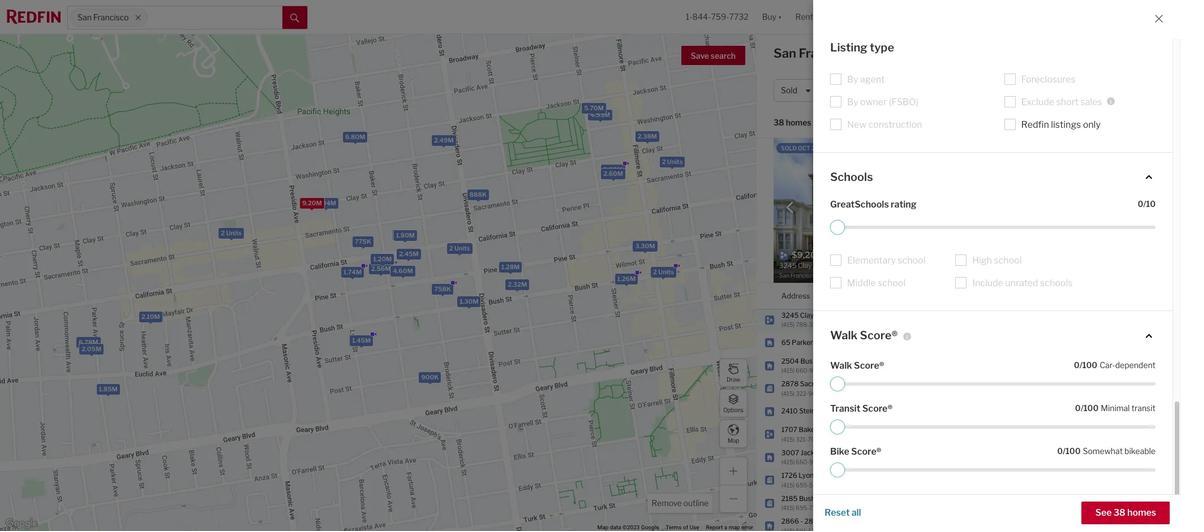 Task type: vqa. For each thing, say whether or not it's contained in the screenshot.
Our Agents
no



Task type: locate. For each thing, give the bounding box(es) containing it.
listings
[[1051, 119, 1081, 130]]

— down the see
[[1108, 522, 1114, 530]]

1 vertical spatial 9955
[[810, 459, 824, 466]]

map left data
[[598, 525, 609, 531]]

ft.
[[1147, 199, 1155, 208]]

1 horizontal spatial map
[[728, 437, 739, 444]]

san up bike score®
[[851, 430, 863, 439]]

school for middle school
[[878, 278, 906, 289]]

660- inside 2504 bush st (415) 660-9955
[[796, 367, 810, 374]]

francisco up bike score®
[[864, 430, 895, 439]]

bush up 695-
[[799, 494, 815, 503]]

7 — from the top
[[1108, 522, 1114, 530]]

st for 2410 steiner st
[[824, 407, 830, 416]]

/100
[[1080, 360, 1098, 370], [1081, 403, 1099, 413], [1063, 446, 1081, 456]]

1-844-759-7732
[[686, 12, 749, 22]]

all
[[852, 508, 861, 519]]

2,150
[[1027, 430, 1045, 439]]

3 favorite this home image from the top
[[1155, 404, 1169, 417]]

0 vertical spatial /100
[[1080, 360, 1098, 370]]

dependent
[[1116, 360, 1156, 370]]

2 vertical spatial /100
[[1063, 446, 1081, 456]]

1 (415) from the top
[[782, 322, 795, 328]]

2.10m
[[141, 313, 160, 321]]

0 vertical spatial bush
[[801, 357, 817, 365]]

-
[[801, 517, 803, 526]]

0 /100 minimal transit
[[1075, 403, 1156, 413]]

see 38 homes
[[1096, 508, 1157, 519]]

st left #4
[[841, 380, 847, 388]]

score® left $6,775,000
[[860, 329, 898, 342]]

st inside 'link'
[[840, 517, 846, 526]]

walk up #4
[[830, 360, 852, 371]]

by down price
[[847, 97, 859, 107]]

san right bike
[[851, 453, 863, 462]]

bush down 65 parker ave link
[[801, 357, 817, 365]]

baths
[[983, 86, 1004, 95]]

1 up 3
[[969, 384, 972, 393]]

score® right bike
[[851, 446, 882, 457]]

use
[[690, 525, 699, 531]]

2 9955 from the top
[[810, 459, 824, 466]]

san up #4
[[851, 361, 863, 370]]

1 — from the top
[[1108, 361, 1114, 370]]

(415) inside 3007 jackson st (415) 660-9955
[[782, 459, 795, 466]]

0 vertical spatial walk score®
[[830, 329, 898, 342]]

#206
[[825, 494, 842, 503]]

— up 'minimal'
[[1108, 384, 1114, 393]]

st right steiner
[[824, 407, 830, 416]]

francisco down francisco
[[864, 361, 895, 370]]

outline
[[684, 499, 709, 508]]

4.60m
[[393, 267, 413, 275]]

score® up #4
[[854, 360, 885, 371]]

900k
[[421, 374, 439, 382]]

9955 inside 3007 jackson st (415) 660-9955
[[810, 459, 824, 466]]

(415) inside "1726 lyon st (415) 655-5600"
[[782, 482, 795, 489]]

4 (415) from the top
[[782, 436, 795, 443]]

6 (415) from the top
[[782, 482, 795, 489]]

0 left $1,225
[[1058, 446, 1063, 456]]

1726 lyon st link
[[782, 472, 841, 481]]

francisco right #4
[[864, 384, 895, 393]]

0 horizontal spatial homes
[[786, 118, 812, 128]]

bush for 2185
[[799, 494, 815, 503]]

map data ©2023 google
[[598, 525, 659, 531]]

st inside 2185 bush st #206 (415) 695-7707
[[817, 494, 824, 503]]

1726
[[782, 472, 797, 480]]

map for map data ©2023 google
[[598, 525, 609, 531]]

homes up 'oct'
[[786, 118, 812, 128]]

new construction
[[847, 119, 922, 130]]

agent
[[861, 74, 885, 85]]

by up price
[[847, 74, 859, 85]]

2866 - 2868 pine st link
[[782, 517, 846, 527]]

0
[[1138, 199, 1144, 209], [1074, 360, 1080, 370], [1075, 403, 1081, 413], [1058, 446, 1063, 456]]

3100
[[809, 322, 823, 328]]

0 left ft.
[[1138, 199, 1144, 209]]

san francisco for 1707 baker st
[[851, 430, 895, 439]]

(415) down 1726
[[782, 482, 795, 489]]

reset all button
[[825, 502, 861, 525]]

st up 7000
[[819, 426, 826, 434]]

1 vertical spatial map
[[598, 525, 609, 531]]

1 vertical spatial by
[[847, 97, 859, 107]]

3.30m
[[635, 242, 655, 250]]

san francisco, ca homes for sale
[[774, 46, 972, 61]]

francisco down bike score®
[[864, 476, 895, 485]]

previous button image
[[785, 202, 796, 213]]

francisco for 2185 bush st #206
[[864, 499, 895, 507]]

walk score® up #4
[[830, 360, 885, 371]]

0 vertical spatial 9955
[[810, 367, 824, 374]]

st up 7707 at the bottom right
[[817, 494, 824, 503]]

9955 down the 2504 bush st link
[[810, 367, 824, 374]]

one-
[[1102, 157, 1117, 165]]

new
[[847, 119, 867, 130]]

st inside 2878 sacramento st #4 (415) 322-9096
[[841, 380, 847, 388]]

map down "options"
[[728, 437, 739, 444]]

walk right the ave
[[830, 329, 858, 342]]

/100 for bike score®
[[1063, 446, 1081, 456]]

st for 3245 clay st (415) 788-3100
[[816, 311, 822, 320]]

in
[[1134, 148, 1139, 156]]

st inside 1707 baker st (415) 321-7000
[[819, 426, 826, 434]]

2.60m
[[603, 166, 623, 174], [603, 170, 623, 178]]

2 horizontal spatial 1
[[1092, 86, 1096, 95]]

see
[[1096, 508, 1112, 519]]

15
[[1059, 148, 1066, 156]]

google image
[[3, 517, 40, 532]]

maintained
[[1022, 148, 1057, 156]]

francisco right bike
[[864, 453, 895, 462]]

homes right the see
[[1128, 508, 1157, 519]]

5600
[[809, 482, 825, 489]]

— left the dependent
[[1108, 361, 1114, 370]]

exclude short sales
[[1022, 97, 1103, 107]]

st up 5600
[[816, 472, 823, 480]]

rating
[[891, 199, 917, 210]]

660- down the 2504 bush st link
[[796, 367, 810, 374]]

1 vertical spatial 660-
[[796, 459, 810, 466]]

san francisco up bike score®
[[851, 430, 895, 439]]

38 up sold
[[774, 118, 784, 128]]

1 vertical spatial walk
[[830, 360, 852, 371]]

(415) down the 3007
[[782, 459, 795, 466]]

bike score®
[[830, 446, 882, 457]]

/100 down the $1,188 on the right bottom of page
[[1063, 446, 1081, 456]]

2.05m
[[81, 345, 101, 353]]

st for 2878 sacramento st #4 (415) 322-9096
[[841, 380, 847, 388]]

sold oct 20, 2023
[[781, 145, 836, 152]]

7,649 sq. ft.
[[1114, 199, 1155, 208]]

report a map error link
[[706, 525, 753, 531]]

search
[[711, 51, 736, 61]]

2 walk score® from the top
[[830, 360, 885, 371]]

remove outline
[[652, 499, 709, 508]]

0 vertical spatial 660-
[[796, 367, 810, 374]]

1 vertical spatial 38
[[1114, 508, 1126, 519]]

0 for bike score®
[[1058, 446, 1063, 456]]

1.80m
[[395, 231, 414, 239], [396, 231, 415, 239]]

units
[[667, 158, 683, 166], [226, 229, 242, 237], [454, 244, 470, 252], [658, 268, 674, 276]]

(415) inside 1707 baker st (415) 321-7000
[[782, 436, 795, 443]]

9955 down 'jackson'
[[810, 459, 824, 466]]

6 — from the top
[[1108, 499, 1114, 507]]

st inside 3007 jackson st (415) 660-9955
[[828, 449, 835, 457]]

bikeable
[[1125, 446, 1156, 456]]

0 vertical spatial map
[[728, 437, 739, 444]]

exceptionally
[[978, 148, 1020, 156]]

/100 for walk score®
[[1080, 360, 1098, 370]]

1 vertical spatial walk score®
[[830, 360, 885, 371]]

francisco left remove san francisco icon
[[93, 13, 129, 22]]

san
[[78, 13, 92, 22], [774, 46, 796, 61], [851, 361, 863, 370], [851, 384, 863, 393], [851, 430, 863, 439], [851, 453, 863, 462], [851, 476, 863, 485], [851, 499, 863, 507]]

0 for walk score®
[[1074, 360, 1080, 370]]

(415) down "2504"
[[782, 367, 795, 374]]

st for 1726 lyon st (415) 655-5600
[[816, 472, 823, 480]]

(415) inside 2878 sacramento st #4 (415) 322-9096
[[782, 390, 795, 397]]

(415) inside 2504 bush st (415) 660-9955
[[782, 367, 795, 374]]

$888,000
[[903, 384, 936, 393]]

san francisco down francisco
[[851, 361, 895, 370]]

st inside 2504 bush st (415) 660-9955
[[818, 357, 825, 365]]

— right '$1,425'
[[1108, 407, 1114, 416]]

1 9955 from the top
[[810, 367, 824, 374]]

©2023
[[623, 525, 640, 531]]

3 (415) from the top
[[782, 390, 795, 397]]

the
[[1141, 148, 1151, 156]]

— up 0 /100 somewhat bikeable
[[1108, 430, 1114, 439]]

map inside button
[[728, 437, 739, 444]]

francisco right reset all button
[[864, 499, 895, 507]]

favorite this home image
[[977, 263, 991, 277], [1155, 427, 1169, 440], [1155, 496, 1169, 509], [1155, 518, 1169, 532]]

san francisco up all
[[851, 499, 895, 507]]

660- for bush
[[796, 367, 810, 374]]

2 by from the top
[[847, 97, 859, 107]]

1707 baker st link
[[782, 426, 841, 435]]

greatschools
[[830, 199, 889, 210]]

0 horizontal spatial map
[[598, 525, 609, 531]]

favorite this home image
[[1155, 358, 1169, 372], [1155, 381, 1169, 394], [1155, 404, 1169, 417], [1155, 450, 1169, 463]]

st for 2504 bush st (415) 660-9955
[[818, 357, 825, 365]]

(415) down 1707
[[782, 436, 795, 443]]

save
[[691, 51, 709, 61]]

None search field
[[148, 6, 282, 29]]

map region
[[0, 0, 849, 532]]

0 up $1,153
[[1074, 360, 1080, 370]]

1 2.60m from the top
[[603, 166, 623, 174]]

high
[[973, 255, 992, 266]]

(415) for 2504
[[782, 367, 795, 374]]

/100 left the car-
[[1080, 360, 1098, 370]]

save search
[[691, 51, 736, 61]]

1 vertical spatial /100
[[1081, 403, 1099, 413]]

by owner (fsbo)
[[847, 97, 919, 107]]

1 walk from the top
[[830, 329, 858, 342]]

bush inside 2504 bush st (415) 660-9955
[[801, 357, 817, 365]]

include unrated schools
[[973, 278, 1073, 289]]

4.04m
[[316, 199, 336, 207]]

school right high
[[994, 255, 1022, 266]]

9955 inside 2504 bush st (415) 660-9955
[[810, 367, 824, 374]]

1 by from the top
[[847, 74, 859, 85]]

1 right •
[[1092, 86, 1096, 95]]

660- inside 3007 jackson st (415) 660-9955
[[796, 459, 810, 466]]

660- for jackson
[[796, 459, 810, 466]]

1.45m
[[352, 337, 371, 345]]

— up the see
[[1108, 499, 1114, 507]]

(415) down 2185
[[782, 505, 795, 512]]

favorite button image
[[947, 141, 966, 160]]

2185
[[782, 494, 798, 503]]

francisco for 3007 jackson st
[[864, 453, 895, 462]]

(415) down 2878 at bottom
[[782, 390, 795, 397]]

2.56m
[[371, 265, 391, 273]]

660- down 3007 jackson st link
[[796, 459, 810, 466]]

/100 down $1,153
[[1081, 403, 1099, 413]]

score® right transit
[[863, 403, 893, 414]]

francisco for 2878 sacramento st #4
[[864, 384, 895, 393]]

1 vertical spatial bush
[[799, 494, 815, 503]]

7 (415) from the top
[[782, 505, 795, 512]]

san for 2504 bush st
[[851, 361, 863, 370]]

65
[[782, 338, 791, 347]]

st inside 3245 clay st (415) 788-3100
[[816, 311, 822, 320]]

middle school
[[847, 278, 906, 289]]

walk
[[830, 329, 858, 342], [830, 360, 852, 371]]

$2,555,000
[[903, 430, 941, 439]]

0 vertical spatial by
[[847, 74, 859, 85]]

elementary school
[[847, 255, 926, 266]]

walk score® right the ave
[[830, 329, 898, 342]]

2 favorite this home image from the top
[[1155, 381, 1169, 394]]

homes inside button
[[1128, 508, 1157, 519]]

san francisco down bike score®
[[851, 476, 895, 485]]

1 left 770
[[998, 384, 1001, 393]]

4 favorite this home image from the top
[[1155, 450, 1169, 463]]

redfin listings only
[[1022, 119, 1101, 130]]

0 down $1,153
[[1075, 403, 1081, 413]]

san down bike score®
[[851, 476, 863, 485]]

2504
[[782, 357, 799, 365]]

2 2.60m from the top
[[603, 170, 623, 178]]

st up 3100
[[816, 311, 822, 320]]

st right pine
[[840, 517, 846, 526]]

1 660- from the top
[[796, 367, 810, 374]]

5 (415) from the top
[[782, 459, 795, 466]]

(415) for 3007
[[782, 459, 795, 466]]

all
[[1052, 86, 1062, 95]]

bush inside 2185 bush st #206 (415) 695-7707
[[799, 494, 815, 503]]

0 vertical spatial 38
[[774, 118, 784, 128]]

0 vertical spatial walk
[[830, 329, 858, 342]]

$1,038
[[1073, 499, 1095, 507]]

1 horizontal spatial 38
[[1114, 508, 1126, 519]]

(415) down 3245
[[782, 322, 795, 328]]

(415) inside 3245 clay st (415) 788-3100
[[782, 322, 795, 328]]

— right $1,225
[[1108, 453, 1114, 462]]

school
[[898, 255, 926, 266], [994, 255, 1022, 266], [878, 278, 906, 289]]

san francisco for 2504 bush st
[[851, 361, 895, 370]]

san francisco for 3007 jackson st
[[851, 453, 895, 462]]

schools
[[830, 170, 873, 184]]

1 vertical spatial homes
[[1128, 508, 1157, 519]]

st down the ave
[[818, 357, 825, 365]]

759-
[[711, 12, 729, 22]]

2 660- from the top
[[796, 459, 810, 466]]

3007 jackson st (415) 660-9955
[[782, 449, 835, 466]]

francisco for 1726 lyon st
[[864, 476, 895, 485]]

st right 'jackson'
[[828, 449, 835, 457]]

san up all
[[851, 499, 863, 507]]

photo of 3245 clay st, san francisco, ca 94115 image
[[774, 138, 969, 283]]

x-out this home image
[[1000, 263, 1013, 277]]

school for elementary school
[[898, 255, 926, 266]]

1 horizontal spatial homes
[[1128, 508, 1157, 519]]

draw button
[[720, 359, 748, 387]]

2 units
[[662, 158, 683, 166], [221, 229, 242, 237], [449, 244, 470, 252], [653, 268, 674, 276]]

2.45m
[[399, 250, 418, 258]]

(415) for 1726
[[782, 482, 795, 489]]

1726 lyon st (415) 655-5600
[[782, 472, 825, 489]]

san for 2878 sacramento st #4
[[851, 384, 863, 393]]

san francisco right bike
[[851, 453, 895, 462]]

9955
[[810, 367, 824, 374], [810, 459, 824, 466]]

only
[[1083, 119, 1101, 130]]

san up transit score®
[[851, 384, 863, 393]]

2 (415) from the top
[[782, 367, 795, 374]]

st inside "1726 lyon st (415) 655-5600"
[[816, 472, 823, 480]]

None range field
[[830, 220, 1156, 235], [830, 377, 1156, 391], [830, 420, 1156, 434], [830, 463, 1156, 477], [830, 220, 1156, 235], [830, 377, 1156, 391], [830, 420, 1156, 434], [830, 463, 1156, 477]]

san for 2185 bush st #206
[[851, 499, 863, 507]]

38 right the see
[[1114, 508, 1126, 519]]

san francisco up transit score®
[[851, 384, 895, 393]]

school right elementary
[[898, 255, 926, 266]]

school down elementary school
[[878, 278, 906, 289]]



Task type: describe. For each thing, give the bounding box(es) containing it.
by for by owner (fsbo)
[[847, 97, 859, 107]]

38 inside button
[[1114, 508, 1126, 519]]

sale
[[947, 46, 972, 61]]

2 walk from the top
[[830, 360, 852, 371]]

/
[[978, 86, 981, 95]]

bath
[[978, 166, 993, 174]]

st for 2185 bush st #206 (415) 695-7707
[[817, 494, 824, 503]]

:
[[842, 118, 844, 128]]

photos button
[[1091, 120, 1137, 136]]

unrated
[[1006, 278, 1039, 289]]

7732
[[729, 12, 749, 22]]

map for map
[[728, 437, 739, 444]]

4 — from the top
[[1108, 430, 1114, 439]]

5 — from the top
[[1108, 453, 1114, 462]]

0 for transit score®
[[1075, 403, 1081, 413]]

minimal
[[1101, 403, 1130, 413]]

score® for transit
[[863, 403, 893, 414]]

middle
[[847, 278, 876, 289]]

321-
[[796, 436, 808, 443]]

submit search image
[[290, 13, 299, 22]]

sold
[[781, 86, 798, 95]]

sales
[[1081, 97, 1103, 107]]

san
[[851, 338, 865, 347]]

draw
[[727, 376, 740, 383]]

francisco,
[[799, 46, 859, 61]]

school for high school
[[994, 255, 1022, 266]]

2023
[[822, 145, 836, 152]]

bedroom/1
[[1117, 157, 1151, 165]]

sort
[[825, 118, 842, 128]]

(415) for 1707
[[782, 436, 795, 443]]

14
[[1093, 157, 1101, 165]]

/10
[[1144, 199, 1156, 209]]

san francisco for 2878 sacramento st #4
[[851, 384, 895, 393]]

2 — from the top
[[1108, 384, 1114, 393]]

2504 bush st (415) 660-9955
[[782, 357, 825, 374]]

st for 3007 jackson st (415) 660-9955
[[828, 449, 835, 457]]

francisco
[[867, 338, 907, 347]]

clay
[[800, 311, 814, 320]]

of
[[683, 525, 688, 531]]

high school
[[973, 255, 1022, 266]]

san francisco for 2185 bush st #206
[[851, 499, 895, 507]]

0 /100 somewhat bikeable
[[1058, 446, 1156, 456]]

/100 for transit score®
[[1081, 403, 1099, 413]]

data
[[610, 525, 621, 531]]

1.85m
[[99, 385, 117, 393]]

0 horizontal spatial 1
[[969, 384, 972, 393]]

(415) inside 2185 bush st #206 (415) 695-7707
[[782, 505, 795, 512]]

788-
[[796, 322, 809, 328]]

1 walk score® from the top
[[830, 329, 898, 342]]

score® for walk
[[854, 360, 885, 371]]

located
[[1109, 148, 1132, 156]]

schools link
[[830, 170, 1156, 185]]

beds / baths
[[958, 86, 1004, 95]]

remove san francisco image
[[135, 14, 141, 21]]

filters
[[1064, 86, 1086, 95]]

map button
[[720, 420, 748, 448]]

score® for bike
[[851, 446, 882, 457]]

$6,775,000
[[903, 338, 941, 347]]

oct
[[798, 145, 810, 152]]

mix
[[1080, 157, 1092, 165]]

0 horizontal spatial 38
[[774, 118, 784, 128]]

address button
[[782, 284, 810, 309]]

beds / baths button
[[950, 79, 1026, 102]]

san for 3007 jackson st
[[851, 453, 863, 462]]

1.20m
[[373, 255, 392, 263]]

•
[[1088, 86, 1090, 95]]

recommended button
[[844, 117, 912, 128]]

3 — from the top
[[1108, 407, 1114, 416]]

2410 steiner st link
[[782, 407, 841, 417]]

transit
[[1132, 403, 1156, 413]]

terms of use
[[666, 525, 699, 531]]

1 inside button
[[1092, 86, 1096, 95]]

9955 for jackson
[[810, 459, 824, 466]]

reset all
[[825, 508, 861, 519]]

options
[[723, 407, 744, 414]]

1.28m
[[501, 263, 520, 271]]

heights.
[[1038, 157, 1064, 165]]

bush for 2504
[[801, 357, 817, 365]]

6.78m
[[78, 338, 98, 346]]

san for 1726 lyon st
[[851, 476, 863, 485]]

9955 for bush
[[810, 367, 824, 374]]

price
[[831, 86, 850, 95]]

prestigious
[[978, 157, 1014, 165]]

san francisco for 1726 lyon st
[[851, 476, 895, 485]]

a
[[724, 525, 728, 531]]

7000
[[808, 436, 823, 443]]

san up the sold
[[774, 46, 796, 61]]

by agent
[[847, 74, 885, 85]]

price button
[[824, 79, 872, 102]]

1.30m
[[459, 298, 478, 305]]

1-844-759-7732 link
[[686, 12, 749, 22]]

$1,225
[[1073, 453, 1094, 462]]

65 parker ave
[[782, 338, 827, 347]]

redfin
[[1022, 119, 1049, 130]]

sq.
[[1135, 199, 1146, 208]]

$1,077
[[1073, 522, 1094, 530]]

20,
[[812, 145, 820, 152]]

$1,425
[[1073, 407, 1095, 416]]

1.74m
[[343, 268, 362, 276]]

9.20m
[[302, 199, 322, 207]]

listing type
[[830, 41, 894, 54]]

1.26m
[[617, 275, 636, 283]]

pacific
[[1015, 157, 1037, 165]]

car-
[[1100, 360, 1116, 370]]

2410 steiner st
[[782, 407, 830, 416]]

apt
[[1081, 148, 1092, 156]]

map
[[729, 525, 740, 531]]

6.80m
[[345, 133, 365, 141]]

score® inside walk score® link
[[860, 329, 898, 342]]

san left remove san francisco icon
[[78, 13, 92, 22]]

1 favorite this home image from the top
[[1155, 358, 1169, 372]]

bldg
[[1093, 148, 1107, 156]]

695-
[[796, 505, 809, 512]]

favorite button checkbox
[[947, 141, 966, 160]]

1 horizontal spatial 1
[[998, 384, 1001, 393]]

0 vertical spatial homes
[[786, 118, 812, 128]]

st for 1707 baker st (415) 321-7000
[[819, 426, 826, 434]]

san francisco left remove san francisco icon
[[78, 13, 129, 22]]

francisco for 2504 bush st
[[864, 361, 895, 370]]

exceptionally maintained 15 unit apt bldg located in the prestigious pacific heights. unit mix 14 one-bedroom/1 bath and...
[[978, 148, 1151, 174]]

322-
[[796, 390, 809, 397]]

address
[[782, 291, 810, 300]]

(415) for 3245
[[782, 322, 795, 328]]

francisco for 1707 baker st
[[864, 430, 895, 439]]

san for 1707 baker st
[[851, 430, 863, 439]]

by for by agent
[[847, 74, 859, 85]]

steiner
[[799, 407, 822, 416]]



